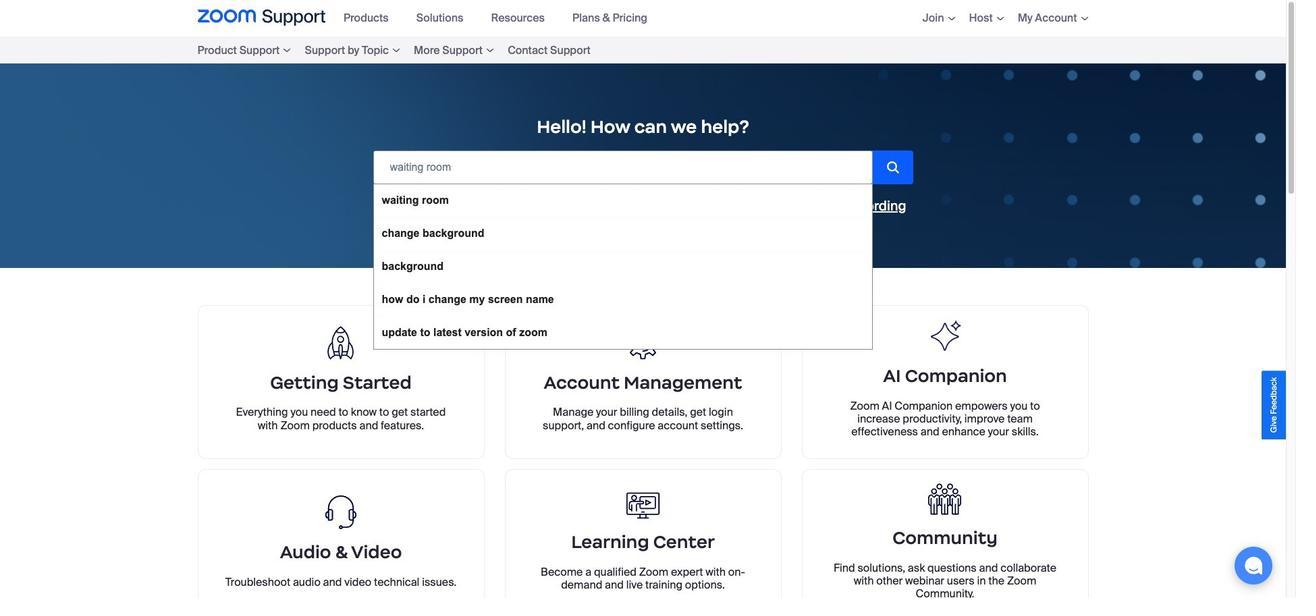 Task type: locate. For each thing, give the bounding box(es) containing it.
search suggestions list box
[[373, 184, 873, 350]]

menu bar for search suggestions "list box"
[[336, 0, 667, 36]]

search image
[[887, 161, 899, 174], [887, 161, 899, 174]]

zoom support image
[[198, 9, 325, 27]]

waiting room option
[[374, 184, 872, 217]]

None search field
[[373, 151, 882, 350]]

menu bar
[[336, 0, 667, 36], [903, 0, 1089, 36], [198, 36, 638, 63]]

change background option
[[374, 217, 872, 250]]

update to latest version of zoom option
[[374, 316, 872, 349]]

main content
[[0, 63, 1286, 598]]

clear image
[[872, 163, 882, 174]]



Task type: vqa. For each thing, say whether or not it's contained in the screenshot.
how do i change my screen name option
yes



Task type: describe. For each thing, give the bounding box(es) containing it.
open chat image
[[1244, 556, 1263, 575]]

menu bar for 'waiting room' option
[[198, 36, 638, 63]]

how do i change my screen name option
[[374, 283, 872, 316]]

Search text field
[[374, 151, 872, 184]]



